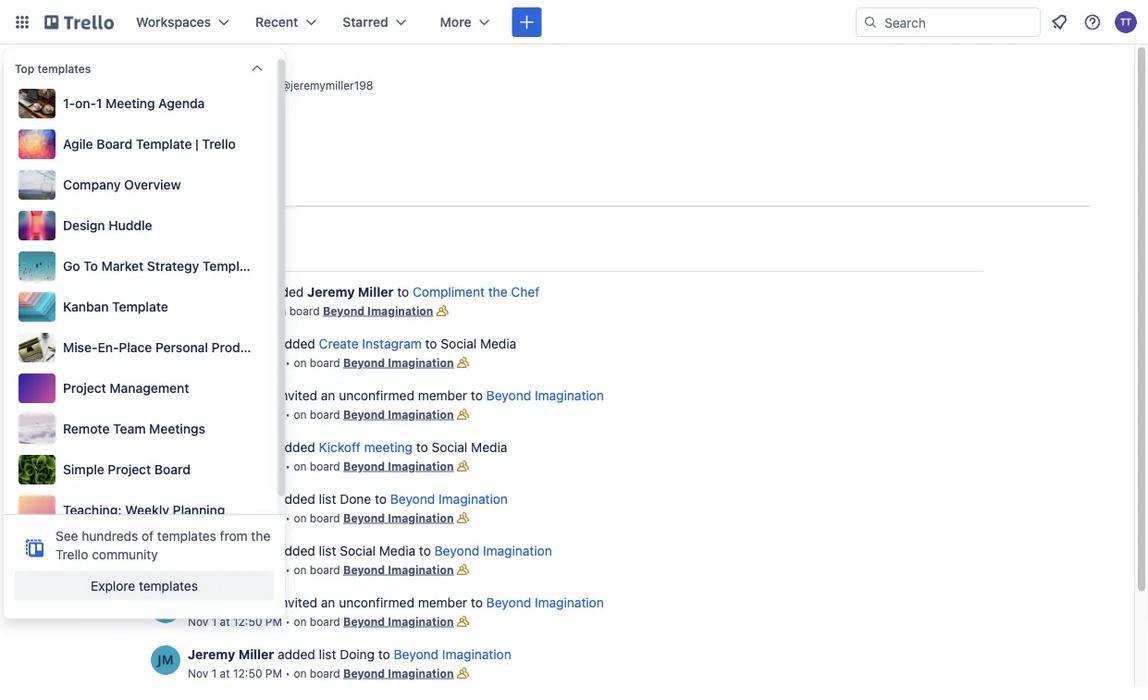 Task type: locate. For each thing, give the bounding box(es) containing it.
the
[[488, 285, 508, 300], [251, 528, 270, 544]]

on up 'jeremy miller added list doing to beyond imagination' at the bottom
[[294, 615, 307, 628]]

4 nov 1 at 12:50 pm • on board beyond imagination from the top
[[188, 512, 454, 525]]

social right meeting
[[432, 440, 468, 455]]

• down jeremy miller added list done to beyond imagination at the left
[[285, 512, 291, 525]]

board for second jeremy miller (jeremymiller198) image from the bottom
[[310, 408, 340, 421]]

12:50 for jeremy miller (jeremymiller198) icon corresponding to added list done to
[[233, 512, 262, 525]]

jeremy miller (jeremymiller198) image up meetings
[[151, 387, 180, 416]]

activity up design
[[44, 180, 94, 195]]

1 vertical spatial list
[[319, 544, 336, 559]]

1 jeremy miller (jeremymiller198) image from the top
[[151, 335, 180, 365]]

system
[[289, 340, 334, 355]]

workspaces button
[[125, 7, 241, 37]]

jeremy miller invited an unconfirmed member to beyond imagination for third jeremy miller (jeremymiller198) image from the top of the page
[[188, 595, 604, 611]]

Search field
[[878, 8, 1040, 36]]

list down jeremy miller added list done to beyond imagination at the left
[[319, 544, 336, 559]]

jeremy miller (jeremymiller198) image for added list doing to
[[151, 646, 180, 676]]

design huddle
[[63, 218, 152, 233]]

on down jeremy miller added kickoff meeting to social media
[[294, 460, 307, 473]]

2 vertical spatial templates
[[139, 578, 198, 594]]

7 12:50 from the top
[[233, 667, 262, 680]]

member down instagram
[[418, 388, 467, 403]]

•
[[265, 304, 270, 317], [285, 356, 291, 369], [285, 408, 291, 421], [285, 460, 291, 473], [285, 512, 291, 525], [285, 564, 291, 576], [285, 615, 291, 628], [285, 667, 291, 680]]

project down team
[[108, 462, 151, 477]]

0 vertical spatial invited
[[278, 388, 317, 403]]

added for instagram
[[278, 336, 315, 352]]

board
[[289, 304, 320, 317], [310, 356, 340, 369], [310, 408, 340, 421], [310, 460, 340, 473], [310, 512, 340, 525], [310, 564, 340, 576], [310, 615, 340, 628], [310, 667, 340, 680]]

invited up 'jeremy miller added list doing to beyond imagination' at the bottom
[[278, 595, 317, 611]]

strategy
[[147, 259, 199, 274]]

nov 1 at 12:50 pm • on board beyond imagination down 'jeremy miller added list doing to beyond imagination' at the bottom
[[188, 667, 454, 680]]

1 nov from the top
[[188, 356, 208, 369]]

on for jeremy miller (jeremymiller198) icon for added list social media to
[[294, 564, 307, 576]]

list
[[319, 492, 336, 507], [319, 544, 336, 559], [319, 647, 336, 663]]

imagination
[[367, 304, 433, 317], [388, 356, 454, 369], [535, 388, 604, 403], [388, 408, 454, 421], [388, 460, 454, 473], [439, 492, 508, 507], [388, 512, 454, 525], [483, 544, 552, 559], [388, 564, 454, 576], [535, 595, 604, 611], [388, 615, 454, 628], [442, 647, 512, 663], [388, 667, 454, 680]]

jeremy miller (jeremymiller198) image up explore templates
[[151, 542, 180, 572]]

nov 1 at 12:50 pm • on board beyond imagination down system
[[188, 356, 454, 369]]

0 horizontal spatial activity
[[44, 180, 94, 195]]

trello down see
[[56, 547, 88, 562]]

6 nov from the top
[[188, 615, 208, 628]]

• down jeremy miller added list social media to beyond imagination
[[285, 564, 291, 576]]

collapse image
[[250, 61, 265, 76]]

project management
[[63, 381, 189, 396]]

jeremy miller (jeremymiller198) image
[[151, 439, 180, 468], [151, 490, 180, 520], [151, 542, 180, 572], [151, 646, 180, 676]]

jeremy miller added kickoff meeting to social media
[[188, 440, 507, 455]]

1 vertical spatial template
[[203, 259, 259, 274]]

board
[[96, 136, 133, 152], [154, 462, 190, 477]]

jeremy miller (jeremymiller198) image
[[151, 335, 180, 365], [151, 387, 180, 416], [151, 594, 180, 624]]

4 jeremy miller (jeremymiller198) image from the top
[[151, 646, 180, 676]]

nov for jeremy miller (jeremymiller198) icon for added list social media to
[[188, 564, 208, 576]]

nov 1 at 12:50 pm link for jeremy miller added create instagram to social media
[[188, 356, 282, 369]]

at
[[220, 356, 230, 369], [220, 408, 230, 421], [220, 460, 230, 473], [220, 512, 230, 525], [220, 564, 230, 576], [220, 615, 230, 628], [220, 667, 230, 680]]

4 12:50 from the top
[[233, 512, 262, 525]]

1 horizontal spatial board
[[154, 462, 190, 477]]

2 unconfirmed from the top
[[339, 595, 415, 611]]

2 nov 1 at 12:50 pm • on board beyond imagination from the top
[[188, 408, 454, 421]]

1 vertical spatial invited
[[278, 595, 317, 611]]

0 vertical spatial templates
[[38, 62, 91, 75]]

board for jeremy miller (jeremymiller198) icon corresponding to added list done to
[[310, 512, 340, 525]]

1 vertical spatial project
[[108, 462, 151, 477]]

on
[[273, 304, 286, 317], [294, 356, 307, 369], [294, 408, 307, 421], [294, 460, 307, 473], [294, 512, 307, 525], [294, 564, 307, 576], [294, 615, 307, 628], [294, 667, 307, 680]]

on down jeremy miller added list social media to beyond imagination
[[294, 564, 307, 576]]

jeremy miller (jeremymiller198) image for added list social media to
[[151, 542, 180, 572]]

media
[[480, 336, 517, 352], [471, 440, 507, 455], [379, 544, 416, 559]]

jeremy
[[142, 68, 216, 94], [307, 285, 355, 300], [188, 336, 235, 352], [188, 388, 235, 403], [188, 440, 235, 455], [188, 492, 235, 507], [188, 544, 235, 559], [188, 595, 235, 611], [188, 647, 235, 663]]

activity down design huddle button
[[188, 245, 241, 262]]

nov 1 at 12:50 pm • on board beyond imagination down jeremy miller added list done to beyond imagination at the left
[[188, 512, 454, 525]]

12:50 for jeremy miller (jeremymiller198) icon for added list social media to
[[233, 564, 262, 576]]

pm
[[265, 356, 282, 369], [265, 408, 282, 421], [265, 460, 282, 473], [265, 512, 282, 525], [265, 564, 282, 576], [265, 615, 282, 628], [265, 667, 282, 680]]

3 jeremy miller (jeremymiller198) image from the top
[[151, 542, 180, 572]]

remote team meetings
[[63, 421, 205, 437]]

added left doing
[[278, 647, 315, 663]]

social down done
[[340, 544, 376, 559]]

1 vertical spatial all members of the workspace can see and edit this board. image
[[454, 405, 472, 424]]

1 an from the top
[[321, 388, 335, 403]]

0 vertical spatial an
[[321, 388, 335, 403]]

nov for second jeremy miller (jeremymiller198) image from the bottom
[[188, 408, 208, 421]]

simple project board button
[[15, 452, 267, 489]]

project up the remote
[[63, 381, 106, 396]]

1 list from the top
[[319, 492, 336, 507]]

0 vertical spatial social
[[441, 336, 477, 352]]

0 vertical spatial jeremy miller invited an unconfirmed member to beyond imagination
[[188, 388, 604, 403]]

unconfirmed down jeremy miller added list social media to beyond imagination
[[339, 595, 415, 611]]

on up jeremy miller added kickoff meeting to social media
[[294, 408, 307, 421]]

top
[[15, 62, 34, 75]]

12:50 for added list doing to's jeremy miller (jeremymiller198) icon
[[233, 667, 262, 680]]

templates inside see hundreds of templates from the trello community
[[157, 528, 216, 544]]

all members of the workspace can see and edit this board. image
[[433, 302, 452, 320], [454, 405, 472, 424], [454, 664, 472, 683]]

teaching:
[[63, 503, 122, 518]]

1 inside 1-on-1 meeting agenda button
[[96, 96, 102, 111]]

0 vertical spatial media
[[480, 336, 517, 352]]

teaching: weekly planning button
[[15, 492, 267, 529]]

hundreds
[[82, 528, 138, 544]]

1 vertical spatial trello
[[56, 547, 88, 562]]

0 vertical spatial activity
[[44, 180, 94, 195]]

1-
[[63, 96, 75, 111]]

12:50 for 3rd jeremy miller (jeremymiller198) image from the bottom
[[233, 356, 262, 369]]

go
[[63, 259, 80, 274]]

member
[[418, 388, 467, 403], [418, 595, 467, 611]]

1 horizontal spatial the
[[488, 285, 508, 300]]

2 vertical spatial media
[[379, 544, 416, 559]]

board down system
[[310, 356, 340, 369]]

recent button
[[244, 7, 328, 37]]

1 invited from the top
[[278, 388, 317, 403]]

added left done
[[278, 492, 315, 507]]

all members of the workspace can see and edit this board. image for beyond
[[454, 664, 472, 683]]

1 nov 1 at 12:50 pm link from the top
[[188, 356, 282, 369]]

2 list from the top
[[319, 544, 336, 559]]

templates for explore templates
[[139, 578, 198, 594]]

an
[[321, 388, 335, 403], [321, 595, 335, 611]]

compliment the chef link
[[413, 285, 540, 300]]

0 vertical spatial list
[[319, 492, 336, 507]]

board for jeremy miller (jeremymiller198) icon for added list social media to
[[310, 564, 340, 576]]

compliment
[[413, 285, 485, 300]]

nov 1 at 12:50 pm • on board beyond imagination up 'jeremy miller added list doing to beyond imagination' at the bottom
[[188, 615, 454, 628]]

6 pm from the top
[[265, 615, 282, 628]]

unconfirmed
[[339, 388, 415, 403], [339, 595, 415, 611]]

remote
[[63, 421, 110, 437]]

agile board template | trello
[[63, 136, 236, 152]]

2 vertical spatial list
[[319, 647, 336, 663]]

en-
[[98, 340, 119, 355]]

1 horizontal spatial project
[[108, 462, 151, 477]]

starred button
[[332, 7, 418, 37]]

social
[[441, 336, 477, 352], [432, 440, 468, 455], [340, 544, 376, 559]]

1 vertical spatial jeremy miller (jeremymiller198) image
[[151, 387, 180, 416]]

member for second jeremy miller (jeremymiller198) image from the bottom
[[418, 388, 467, 403]]

jeremy miller invited an unconfirmed member to beyond imagination down jeremy miller added list social media to beyond imagination
[[188, 595, 604, 611]]

on for third jeremy miller (jeremymiller198) image from the top of the page
[[294, 615, 307, 628]]

templates down see hundreds of templates from the trello community
[[139, 578, 198, 594]]

jeremy miller (jeremymiller198) image up management
[[151, 335, 180, 365]]

3 list from the top
[[319, 647, 336, 663]]

invited for second jeremy miller (jeremymiller198) image from the bottom
[[278, 388, 317, 403]]

nov for third jeremy miller (jeremymiller198) image from the top of the page
[[188, 615, 208, 628]]

0 vertical spatial trello
[[202, 136, 236, 152]]

board down jeremy miller added list social media to beyond imagination
[[310, 564, 340, 576]]

template
[[136, 136, 192, 152], [203, 259, 259, 274], [112, 299, 168, 315]]

2 nov from the top
[[188, 408, 208, 421]]

added left kickoff
[[278, 440, 315, 455]]

all members of the workspace can see and edit this board. image for media
[[454, 561, 472, 579]]

3 all members of the workspace can see and edit this board. image from the top
[[454, 509, 472, 527]]

templates down planning
[[157, 528, 216, 544]]

board for 3rd jeremy miller (jeremymiller198) image from the bottom
[[310, 356, 340, 369]]

1 horizontal spatial activity
[[188, 245, 241, 262]]

the right from
[[251, 528, 270, 544]]

board down meetings
[[154, 462, 190, 477]]

board down jeremy miller added list done to beyond imagination at the left
[[310, 512, 340, 525]]

teaching: weekly planning
[[63, 503, 225, 518]]

all members of the workspace can see and edit this board. image
[[454, 353, 472, 372], [454, 457, 472, 476], [454, 509, 472, 527], [454, 561, 472, 579], [454, 613, 472, 631]]

5 pm from the top
[[265, 564, 282, 576]]

0 vertical spatial project
[[63, 381, 106, 396]]

invited down system
[[278, 388, 317, 403]]

1 pm from the top
[[265, 356, 282, 369]]

2 member from the top
[[418, 595, 467, 611]]

0 vertical spatial unconfirmed
[[339, 388, 415, 403]]

trello
[[202, 136, 236, 152], [56, 547, 88, 562]]

0 vertical spatial member
[[418, 388, 467, 403]]

added jeremy miller to compliment the chef
[[263, 285, 540, 300]]

7 nov from the top
[[188, 667, 208, 680]]

to
[[83, 259, 98, 274]]

on for 3rd jeremy miller (jeremymiller198) image from the bottom
[[294, 356, 307, 369]]

0 vertical spatial jeremy miller (jeremymiller198) image
[[151, 335, 180, 365]]

planning
[[173, 503, 225, 518]]

1-on-1 meeting agenda button
[[15, 85, 267, 122]]

1 vertical spatial the
[[251, 528, 270, 544]]

1 member from the top
[[418, 388, 467, 403]]

nov 1 at 12:50 pm • on board beyond imagination down jeremy miller added list social media to beyond imagination
[[188, 564, 454, 576]]

weekly
[[125, 503, 169, 518]]

jeremy miller added create instagram to social media
[[188, 336, 517, 352]]

team
[[113, 421, 146, 437]]

12:50 for third jeremy miller (jeremymiller198) image from the top of the page
[[233, 615, 262, 628]]

agenda
[[158, 96, 205, 111]]

1 vertical spatial media
[[471, 440, 507, 455]]

search image
[[863, 15, 878, 30]]

list for done
[[319, 492, 336, 507]]

2 at from the top
[[220, 408, 230, 421]]

0 horizontal spatial the
[[251, 528, 270, 544]]

• up jeremy miller added kickoff meeting to social media
[[285, 408, 291, 421]]

template right strategy
[[203, 259, 259, 274]]

2 jeremy miller (jeremymiller198) image from the top
[[151, 490, 180, 520]]

an down system
[[321, 388, 335, 403]]

menu
[[15, 85, 334, 529]]

added for meeting
[[278, 440, 315, 455]]

jeremy miller (jeremymiller198) image down explore templates link
[[151, 646, 180, 676]]

1 vertical spatial templates
[[157, 528, 216, 544]]

kanban
[[63, 299, 109, 315]]

board up 'jeremy miller added list doing to beyond imagination' at the bottom
[[310, 615, 340, 628]]

more button
[[429, 7, 501, 37]]

jeremy miller invited an unconfirmed member to beyond imagination
[[188, 388, 604, 403], [188, 595, 604, 611]]

2 vertical spatial jeremy miller (jeremymiller198) image
[[151, 594, 180, 624]]

1 jeremy miller (jeremymiller198) image from the top
[[151, 439, 180, 468]]

recent
[[255, 14, 298, 30]]

all members of the workspace can see and edit this board. image for member
[[454, 613, 472, 631]]

2 nov 1 at 12:50 pm link from the top
[[188, 460, 282, 473]]

1 vertical spatial member
[[418, 595, 467, 611]]

5 12:50 from the top
[[233, 564, 262, 576]]

jeremy miller (jeremymiller198) image down meetings
[[151, 439, 180, 468]]

0 vertical spatial nov 1 at 12:50 pm link
[[188, 356, 282, 369]]

chef
[[511, 285, 540, 300]]

list left done
[[319, 492, 336, 507]]

trello right |
[[202, 136, 236, 152]]

explore templates link
[[15, 571, 274, 601]]

template down go to market strategy template button
[[112, 299, 168, 315]]

4 nov from the top
[[188, 512, 208, 525]]

1 vertical spatial nov 1 at 12:50 pm link
[[188, 460, 282, 473]]

0 horizontal spatial trello
[[56, 547, 88, 562]]

an up 'jeremy miller added list doing to beyond imagination' at the bottom
[[321, 595, 335, 611]]

social down compliment
[[441, 336, 477, 352]]

2 vertical spatial all members of the workspace can see and edit this board. image
[[454, 664, 472, 683]]

jeremy miller added list doing to beyond imagination
[[188, 647, 512, 663]]

list for social
[[319, 544, 336, 559]]

1 at from the top
[[220, 356, 230, 369]]

added left create
[[278, 336, 315, 352]]

1 unconfirmed from the top
[[339, 388, 415, 403]]

miller
[[221, 68, 277, 94], [358, 285, 394, 300], [239, 336, 274, 352], [239, 388, 274, 403], [239, 440, 274, 455], [239, 492, 274, 507], [239, 544, 274, 559], [239, 595, 274, 611], [239, 647, 274, 663]]

1 jeremy miller invited an unconfirmed member to beyond imagination from the top
[[188, 388, 604, 403]]

on down jeremy miller added list done to beyond imagination at the left
[[294, 512, 307, 525]]

meetings
[[149, 421, 205, 437]]

list left doing
[[319, 647, 336, 663]]

place
[[119, 340, 152, 355]]

templates up 1- on the top of the page
[[38, 62, 91, 75]]

project
[[63, 381, 106, 396], [108, 462, 151, 477]]

5 nov 1 at 12:50 pm • on board beyond imagination from the top
[[188, 564, 454, 576]]

2 jeremy miller invited an unconfirmed member to beyond imagination from the top
[[188, 595, 604, 611]]

invited
[[278, 388, 317, 403], [278, 595, 317, 611]]

board for third jeremy miller (jeremymiller198) image from the top of the page
[[310, 615, 340, 628]]

company
[[63, 177, 121, 192]]

3 nov 1 at 12:50 pm • on board beyond imagination from the top
[[188, 460, 454, 473]]

the inside see hundreds of templates from the trello community
[[251, 528, 270, 544]]

1 12:50 from the top
[[233, 356, 262, 369]]

nov for jeremy miller (jeremymiller198) icon corresponding to added list done to
[[188, 512, 208, 525]]

added for social
[[278, 544, 315, 559]]

• down system
[[285, 356, 291, 369]]

meeting
[[364, 440, 413, 455]]

3 nov from the top
[[188, 460, 208, 473]]

on down 'jeremy miller added list doing to beyond imagination' at the bottom
[[294, 667, 307, 680]]

market
[[101, 259, 144, 274]]

nov 1 at 12:50 pm link down productivity
[[188, 356, 282, 369]]

0 vertical spatial board
[[96, 136, 133, 152]]

member down jeremy miller added list social media to beyond imagination
[[418, 595, 467, 611]]

0 vertical spatial the
[[488, 285, 508, 300]]

2 12:50 from the top
[[233, 408, 262, 421]]

@jeremymiller198
[[280, 79, 373, 92]]

unconfirmed down create instagram link
[[339, 388, 415, 403]]

1 nov 1 at 12:50 pm • on board beyond imagination from the top
[[188, 356, 454, 369]]

nov 1 at 12:50 pm • on board beyond imagination up kickoff
[[188, 408, 454, 421]]

board right agile
[[96, 136, 133, 152]]

added right from
[[278, 544, 315, 559]]

jeremy miller (jeremymiller198) image up of
[[151, 490, 180, 520]]

beyond imagination link
[[323, 304, 433, 317], [343, 356, 454, 369], [486, 388, 604, 403], [343, 408, 454, 421], [343, 460, 454, 473], [390, 492, 508, 507], [343, 512, 454, 525], [435, 544, 552, 559], [343, 564, 454, 576], [486, 595, 604, 611], [343, 615, 454, 628], [394, 647, 512, 663], [343, 667, 454, 680]]

0 horizontal spatial project
[[63, 381, 106, 396]]

trello inside see hundreds of templates from the trello community
[[56, 547, 88, 562]]

2 invited from the top
[[278, 595, 317, 611]]

design
[[63, 218, 105, 233]]

1 vertical spatial unconfirmed
[[339, 595, 415, 611]]

board up kickoff
[[310, 408, 340, 421]]

4 pm from the top
[[265, 512, 282, 525]]

1 vertical spatial an
[[321, 595, 335, 611]]

4 all members of the workspace can see and edit this board. image from the top
[[454, 561, 472, 579]]

nov 1 at 12:50 pm • on board beyond imagination down kickoff
[[188, 460, 454, 473]]

jeremy miller (jeremymiller198) image down explore templates
[[151, 594, 180, 624]]

5 nov from the top
[[188, 564, 208, 576]]

huddle
[[108, 218, 152, 233]]

1 vertical spatial jeremy miller invited an unconfirmed member to beyond imagination
[[188, 595, 604, 611]]

media for jeremy miller added kickoff meeting to social media
[[471, 440, 507, 455]]

nov 1 at 12:50 pm link up planning
[[188, 460, 282, 473]]

the left chef
[[488, 285, 508, 300]]

templates for top templates
[[38, 62, 91, 75]]

0 notifications image
[[1048, 11, 1071, 33]]

5 all members of the workspace can see and edit this board. image from the top
[[454, 613, 472, 631]]

1 horizontal spatial trello
[[202, 136, 236, 152]]

5 at from the top
[[220, 564, 230, 576]]

jeremy miller invited an unconfirmed member to beyond imagination down instagram
[[188, 388, 604, 403]]

activity link
[[44, 171, 94, 207]]

board down kickoff
[[310, 460, 340, 473]]

board down 'jeremy miller added list doing to beyond imagination' at the bottom
[[310, 667, 340, 680]]

template left |
[[136, 136, 192, 152]]

the for from
[[251, 528, 270, 544]]

on down system
[[294, 356, 307, 369]]

1 vertical spatial social
[[432, 440, 468, 455]]

3 12:50 from the top
[[233, 460, 262, 473]]

6 12:50 from the top
[[233, 615, 262, 628]]



Task type: describe. For each thing, give the bounding box(es) containing it.
trello inside button
[[202, 136, 236, 152]]

media for jeremy miller added create instagram to social media
[[480, 336, 517, 352]]

project inside 'button'
[[63, 381, 106, 396]]

project management button
[[15, 370, 267, 407]]

2 jeremy miller (jeremymiller198) image from the top
[[151, 387, 180, 416]]

social for meeting
[[432, 440, 468, 455]]

explore templates
[[91, 578, 198, 594]]

company overview button
[[15, 167, 267, 204]]

12:50 for second jeremy miller (jeremymiller198) image from the bottom
[[233, 408, 262, 421]]

all members of the workspace can see and edit this board. image for to
[[454, 405, 472, 424]]

workspaces
[[136, 14, 211, 30]]

create
[[319, 336, 359, 352]]

kickoff
[[319, 440, 361, 455]]

cards link
[[108, 171, 146, 205]]

6 nov 1 at 12:50 pm • on board beyond imagination from the top
[[188, 615, 454, 628]]

7 pm from the top
[[265, 667, 282, 680]]

jeremy miller invited an unconfirmed member to beyond imagination for second jeremy miller (jeremymiller198) image from the bottom
[[188, 388, 604, 403]]

personal
[[155, 340, 208, 355]]

on for jeremy miller (jeremymiller198) icon corresponding to added list done to
[[294, 512, 307, 525]]

jeremy miller added list done to beyond imagination
[[188, 492, 508, 507]]

more
[[440, 14, 471, 30]]

see hundreds of templates from the trello community
[[56, 528, 270, 562]]

overview
[[124, 177, 181, 192]]

social for instagram
[[441, 336, 477, 352]]

community
[[92, 547, 158, 562]]

create instagram link
[[319, 336, 422, 352]]

1 all members of the workspace can see and edit this board. image from the top
[[454, 353, 472, 372]]

productivity
[[212, 340, 285, 355]]

company overview
[[63, 177, 181, 192]]

• down 'jeremy miller added list doing to beyond imagination' at the bottom
[[285, 667, 291, 680]]

jeremy miller @jeremymiller198
[[142, 68, 373, 94]]

primary element
[[0, 0, 1148, 44]]

remote team meetings button
[[15, 411, 267, 448]]

terry turtle (terryturtle) image
[[1115, 11, 1137, 33]]

1 vertical spatial activity
[[188, 245, 241, 262]]

1-on-1 meeting agenda
[[63, 96, 205, 111]]

7 at from the top
[[220, 667, 230, 680]]

mise-en-place personal productivity system
[[63, 340, 334, 355]]

doing
[[340, 647, 375, 663]]

jeremy miller (jeremymiller198) image for added
[[151, 439, 180, 468]]

member for third jeremy miller (jeremymiller198) image from the top of the page
[[418, 595, 467, 611]]

back to home image
[[44, 7, 114, 37]]

4 at from the top
[[220, 512, 230, 525]]

|
[[195, 136, 199, 152]]

2 vertical spatial social
[[340, 544, 376, 559]]

added for done
[[278, 492, 315, 507]]

7 nov 1 at 12:50 pm • on board beyond imagination from the top
[[188, 667, 454, 680]]

• down jeremy miller added kickoff meeting to social media
[[285, 460, 291, 473]]

top templates
[[15, 62, 91, 75]]

nov for added list doing to's jeremy miller (jeremymiller198) icon
[[188, 667, 208, 680]]

nov 1 at 12:50 pm link for jeremy miller added kickoff meeting to social media
[[188, 460, 282, 473]]

mise-
[[63, 340, 98, 355]]

simple
[[63, 462, 104, 477]]

• on board beyond imagination
[[262, 304, 433, 317]]

on for jeremy miller (jeremymiller198) icon related to added
[[294, 460, 307, 473]]

of
[[142, 528, 154, 544]]

1 vertical spatial board
[[154, 462, 190, 477]]

nov for 3rd jeremy miller (jeremymiller198) image from the bottom
[[188, 356, 208, 369]]

cards
[[108, 180, 146, 195]]

create board or workspace image
[[518, 13, 536, 31]]

2 an from the top
[[321, 595, 335, 611]]

invited for third jeremy miller (jeremymiller198) image from the top of the page
[[278, 595, 317, 611]]

3 pm from the top
[[265, 460, 282, 473]]

open information menu image
[[1084, 13, 1102, 31]]

0 vertical spatial all members of the workspace can see and edit this board. image
[[433, 302, 452, 320]]

on for second jeremy miller (jeremymiller198) image from the bottom
[[294, 408, 307, 421]]

kanban template
[[63, 299, 168, 315]]

added for doing
[[278, 647, 315, 663]]

board up system
[[289, 304, 320, 317]]

menu containing 1-on-1 meeting agenda
[[15, 85, 334, 529]]

nov for jeremy miller (jeremymiller198) icon related to added
[[188, 460, 208, 473]]

2 pm from the top
[[265, 408, 282, 421]]

see
[[56, 528, 78, 544]]

terry turtle (terryturtle) image
[[151, 283, 180, 313]]

12:50 for jeremy miller (jeremymiller198) icon related to added
[[233, 460, 262, 473]]

the for compliment
[[488, 285, 508, 300]]

mise-en-place personal productivity system button
[[15, 329, 334, 366]]

management
[[110, 381, 189, 396]]

kanban template button
[[15, 289, 267, 326]]

instagram
[[362, 336, 422, 352]]

2 vertical spatial template
[[112, 299, 168, 315]]

done
[[340, 492, 371, 507]]

0 vertical spatial template
[[136, 136, 192, 152]]

go to market strategy template
[[63, 259, 259, 274]]

on up productivity
[[273, 304, 286, 317]]

• up 'jeremy miller added list doing to beyond imagination' at the bottom
[[285, 615, 291, 628]]

project inside button
[[108, 462, 151, 477]]

agile board template | trello button
[[15, 126, 267, 163]]

on-
[[75, 96, 96, 111]]

go to market strategy template button
[[15, 248, 267, 285]]

• up productivity
[[265, 304, 270, 317]]

3 jeremy miller (jeremymiller198) image from the top
[[151, 594, 180, 624]]

board for jeremy miller (jeremymiller198) icon related to added
[[310, 460, 340, 473]]

jeremy miller (jeremymiller198) image for added list done to
[[151, 490, 180, 520]]

3 at from the top
[[220, 460, 230, 473]]

6 at from the top
[[220, 615, 230, 628]]

added up system
[[266, 285, 304, 300]]

kickoff meeting link
[[319, 440, 413, 455]]

jeremy miller added list social media to beyond imagination
[[188, 544, 552, 559]]

board for added list doing to's jeremy miller (jeremymiller198) icon
[[310, 667, 340, 680]]

all members of the workspace can see and edit this board. image for to
[[454, 509, 472, 527]]

agile
[[63, 136, 93, 152]]

explore
[[91, 578, 135, 594]]

design huddle button
[[15, 207, 267, 244]]

list for doing
[[319, 647, 336, 663]]

starred
[[343, 14, 388, 30]]

0 horizontal spatial board
[[96, 136, 133, 152]]

on for added list doing to's jeremy miller (jeremymiller198) icon
[[294, 667, 307, 680]]

meeting
[[106, 96, 155, 111]]

simple project board
[[63, 462, 190, 477]]

from
[[220, 528, 248, 544]]

2 all members of the workspace can see and edit this board. image from the top
[[454, 457, 472, 476]]



Task type: vqa. For each thing, say whether or not it's contained in the screenshot.
This member is an admin of this board. Image
no



